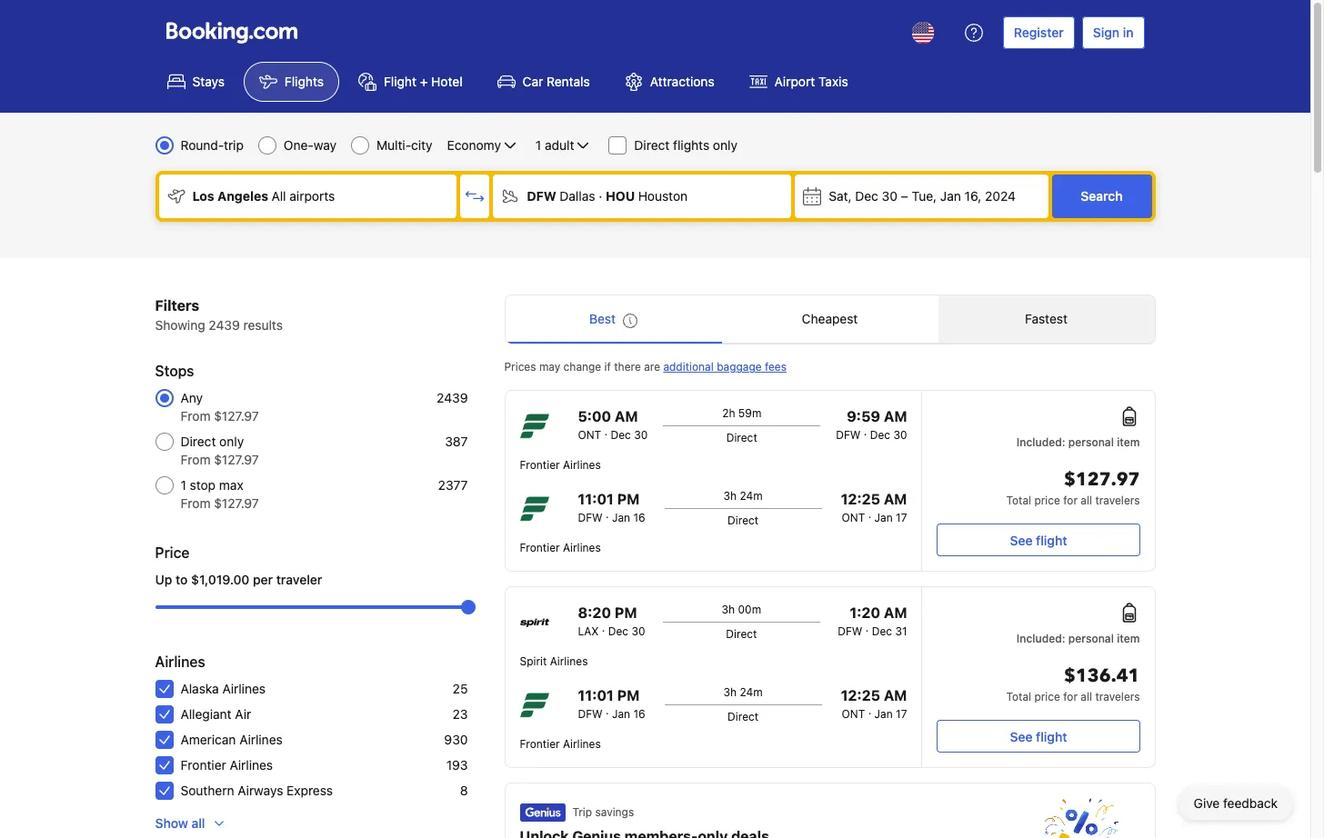 Task type: vqa. For each thing, say whether or not it's contained in the screenshot.
bottommost next
no



Task type: describe. For each thing, give the bounding box(es) containing it.
9:59 am dfw . dec 30
[[836, 408, 907, 442]]

direct only from $127.97
[[181, 434, 259, 467]]

included: for $127.97
[[1017, 436, 1065, 449]]

24m for $127.97
[[740, 489, 763, 503]]

930
[[444, 732, 468, 748]]

all inside button
[[191, 816, 205, 831]]

cheapest
[[802, 311, 858, 326]]

travelers for $136.41
[[1095, 690, 1140, 704]]

from inside direct only from $127.97
[[181, 452, 211, 467]]

change
[[563, 360, 601, 374]]

flight for $127.97
[[1036, 532, 1067, 548]]

frontier airlines down american airlines
[[181, 758, 273, 773]]

frontier airlines down 5:00
[[520, 458, 601, 472]]

30 for 5:00 am
[[634, 428, 648, 442]]

additional
[[663, 360, 714, 374]]

showing
[[155, 317, 205, 333]]

dfw inside 9:59 am dfw . dec 30
[[836, 428, 861, 442]]

car rentals link
[[482, 62, 605, 102]]

per
[[253, 572, 273, 588]]

city
[[411, 137, 433, 153]]

item for $136.41
[[1117, 632, 1140, 646]]

flights link
[[244, 62, 339, 102]]

personal for $136.41
[[1068, 632, 1114, 646]]

trip
[[572, 806, 592, 819]]

16,
[[965, 188, 982, 204]]

sat, dec 30 – tue, jan 16, 2024 button
[[795, 175, 1048, 218]]

search
[[1081, 188, 1123, 204]]

stops
[[155, 363, 194, 379]]

airlines up 8:20 at the left of page
[[563, 541, 601, 555]]

1:20
[[850, 605, 880, 621]]

american
[[181, 732, 236, 748]]

2h
[[722, 407, 735, 420]]

. inside 9:59 am dfw . dec 30
[[864, 425, 867, 438]]

search button
[[1052, 175, 1152, 218]]

stop
[[190, 477, 216, 493]]

round-trip
[[181, 137, 244, 153]]

3h 24m for $136.41
[[723, 686, 763, 699]]

am down 31
[[884, 688, 907, 704]]

if
[[604, 360, 611, 374]]

hou
[[606, 188, 635, 204]]

dfw dallas · hou houston
[[527, 188, 688, 204]]

flights
[[285, 74, 324, 89]]

lax
[[578, 625, 599, 638]]

see flight for $127.97
[[1010, 532, 1067, 548]]

houston
[[638, 188, 688, 204]]

flight + hotel
[[384, 74, 463, 89]]

frontier airlines up 8:20 at the left of page
[[520, 541, 601, 555]]

are
[[644, 360, 660, 374]]

1 vertical spatial 2439
[[437, 390, 468, 406]]

. inside "1:20 am dfw . dec 31"
[[866, 621, 869, 635]]

$127.97 inside $127.97 total price for all travelers
[[1064, 467, 1140, 492]]

feedback
[[1223, 796, 1278, 811]]

2439 inside filters showing 2439 results
[[209, 317, 240, 333]]

flight
[[384, 74, 416, 89]]

to
[[176, 572, 188, 588]]

prices may change if there are additional baggage fees
[[504, 360, 787, 374]]

register link
[[1003, 16, 1075, 49]]

cheapest button
[[722, 296, 938, 343]]

los angeles all airports
[[192, 188, 335, 204]]

travelers for $127.97
[[1095, 494, 1140, 507]]

angeles
[[217, 188, 268, 204]]

1 for 1 adult
[[536, 137, 541, 153]]

allegiant
[[181, 707, 232, 722]]

2024
[[985, 188, 1016, 204]]

airport taxis
[[775, 74, 848, 89]]

stays link
[[151, 62, 240, 102]]

sat,
[[829, 188, 852, 204]]

12:25 am ont . jan 17 for $136.41
[[841, 688, 907, 721]]

any from $127.97
[[181, 390, 259, 424]]

see for $136.41
[[1010, 729, 1033, 744]]

17 for $127.97
[[896, 511, 907, 525]]

11:01 for $127.97
[[578, 491, 614, 507]]

from inside any from $127.97
[[181, 408, 211, 424]]

·
[[599, 188, 602, 204]]

0 vertical spatial only
[[713, 137, 738, 153]]

2h 59m
[[722, 407, 762, 420]]

best button
[[505, 296, 722, 343]]

trip savings
[[572, 806, 634, 819]]

–
[[901, 188, 908, 204]]

$127.97 inside 1 stop max from $127.97
[[214, 496, 259, 511]]

30 for 8:20 pm
[[632, 625, 645, 638]]

attractions
[[650, 74, 715, 89]]

alaska airlines
[[181, 681, 266, 697]]

results
[[243, 317, 283, 333]]

airlines down 5:00
[[563, 458, 601, 472]]

sign in link
[[1082, 16, 1145, 49]]

dec for 9:59 am
[[870, 428, 890, 442]]

$1,019.00
[[191, 572, 250, 588]]

price for $136.41
[[1034, 690, 1060, 704]]

savings
[[595, 806, 634, 819]]

airways
[[238, 783, 283, 798]]

for for $127.97
[[1063, 494, 1078, 507]]

12:25 am ont . jan 17 for $127.97
[[841, 491, 907, 525]]

12:25 for $136.41
[[841, 688, 880, 704]]

airports
[[290, 188, 335, 204]]

pm for $127.97
[[617, 491, 640, 507]]

round-
[[181, 137, 224, 153]]

hotel
[[431, 74, 463, 89]]

11:01 for $136.41
[[578, 688, 614, 704]]

from inside 1 stop max from $127.97
[[181, 496, 211, 511]]

3h for $127.97
[[723, 489, 737, 503]]

up to $1,019.00 per traveler
[[155, 572, 322, 588]]

trip
[[224, 137, 244, 153]]

193
[[446, 758, 468, 773]]

airlines up air
[[222, 681, 266, 697]]

1 adult button
[[534, 135, 594, 156]]

dec for 5:00 am
[[611, 428, 631, 442]]

attractions link
[[609, 62, 730, 102]]

total for $136.41
[[1006, 690, 1031, 704]]

for for $136.41
[[1063, 690, 1078, 704]]

allegiant air
[[181, 707, 251, 722]]

in
[[1123, 25, 1134, 40]]

car
[[523, 74, 543, 89]]

30 for 9:59 am
[[893, 428, 907, 442]]

prices
[[504, 360, 536, 374]]

flights
[[673, 137, 710, 153]]

8:20
[[578, 605, 611, 621]]

1:20 am dfw . dec 31
[[838, 605, 907, 638]]

1 vertical spatial 3h
[[722, 603, 735, 617]]

$136.41
[[1064, 664, 1140, 688]]



Task type: locate. For each thing, give the bounding box(es) containing it.
1 vertical spatial all
[[1081, 690, 1092, 704]]

2 item from the top
[[1117, 632, 1140, 646]]

see flight button for $136.41
[[937, 720, 1140, 753]]

2 from from the top
[[181, 452, 211, 467]]

best image
[[623, 314, 637, 328], [623, 314, 637, 328]]

0 vertical spatial 3h 24m
[[723, 489, 763, 503]]

personal up "$136.41" at the bottom
[[1068, 632, 1114, 646]]

fees
[[765, 360, 787, 374]]

see
[[1010, 532, 1033, 548], [1010, 729, 1033, 744]]

1 vertical spatial personal
[[1068, 632, 1114, 646]]

dfw
[[527, 188, 556, 204], [836, 428, 861, 442], [578, 511, 603, 525], [838, 625, 863, 638], [578, 708, 603, 721]]

2 included: personal item from the top
[[1017, 632, 1140, 646]]

1 see flight button from the top
[[937, 524, 1140, 557]]

ont for $136.41
[[842, 708, 865, 721]]

dec down 9:59
[[870, 428, 890, 442]]

best
[[589, 311, 616, 326]]

price
[[155, 545, 189, 561]]

0 vertical spatial 12:25 am ont . jan 17
[[841, 491, 907, 525]]

1 vertical spatial item
[[1117, 632, 1140, 646]]

17 for $136.41
[[896, 708, 907, 721]]

0 horizontal spatial 1
[[181, 477, 186, 493]]

see flight button
[[937, 524, 1140, 557], [937, 720, 1140, 753]]

1 vertical spatial 12:25
[[841, 688, 880, 704]]

direct flights only
[[634, 137, 738, 153]]

pm right 8:20 at the left of page
[[615, 605, 637, 621]]

total for $127.97
[[1006, 494, 1031, 507]]

for inside $136.41 total price for all travelers
[[1063, 690, 1078, 704]]

personal for $127.97
[[1068, 436, 1114, 449]]

12:25 am ont . jan 17 down 31
[[841, 688, 907, 721]]

1 left stop
[[181, 477, 186, 493]]

show all button
[[148, 808, 234, 839]]

total inside $136.41 total price for all travelers
[[1006, 690, 1031, 704]]

17
[[896, 511, 907, 525], [896, 708, 907, 721]]

2 24m from the top
[[740, 686, 763, 699]]

25
[[453, 681, 468, 697]]

airlines down air
[[239, 732, 283, 748]]

3h down 2h
[[723, 489, 737, 503]]

0 vertical spatial see flight
[[1010, 532, 1067, 548]]

tue,
[[912, 188, 937, 204]]

all for $127.97
[[1081, 494, 1092, 507]]

fastest button
[[938, 296, 1155, 343]]

rentals
[[547, 74, 590, 89]]

dec inside dropdown button
[[855, 188, 878, 204]]

price
[[1034, 494, 1060, 507], [1034, 690, 1060, 704]]

24m down 59m
[[740, 489, 763, 503]]

one-way
[[284, 137, 336, 153]]

dec down 5:00
[[611, 428, 631, 442]]

1 vertical spatial 17
[[896, 708, 907, 721]]

$127.97
[[214, 408, 259, 424], [214, 452, 259, 467], [1064, 467, 1140, 492], [214, 496, 259, 511]]

see flight down $127.97 total price for all travelers
[[1010, 532, 1067, 548]]

multi-city
[[376, 137, 433, 153]]

0 horizontal spatial 2439
[[209, 317, 240, 333]]

price inside $127.97 total price for all travelers
[[1034, 494, 1060, 507]]

travelers inside $127.97 total price for all travelers
[[1095, 494, 1140, 507]]

way
[[314, 137, 336, 153]]

all inside $127.97 total price for all travelers
[[1081, 494, 1092, 507]]

11:01 pm dfw . jan 16 down spirit airlines
[[578, 688, 645, 721]]

included: for $136.41
[[1017, 632, 1065, 646]]

3h 24m for $127.97
[[723, 489, 763, 503]]

dec inside "1:20 am dfw . dec 31"
[[872, 625, 892, 638]]

from down stop
[[181, 496, 211, 511]]

3h down 3h 00m
[[723, 686, 737, 699]]

11:01 pm dfw . jan 16
[[578, 491, 645, 525], [578, 688, 645, 721]]

included: personal item up "$136.41" at the bottom
[[1017, 632, 1140, 646]]

direct inside direct only from $127.97
[[181, 434, 216, 449]]

1 vertical spatial included: personal item
[[1017, 632, 1140, 646]]

give feedback button
[[1179, 788, 1292, 820]]

30 inside sat, dec 30 – tue, jan 16, 2024 dropdown button
[[882, 188, 898, 204]]

$127.97 total price for all travelers
[[1006, 467, 1140, 507]]

1 vertical spatial 16
[[633, 708, 645, 721]]

filters showing 2439 results
[[155, 297, 283, 333]]

2 17 from the top
[[896, 708, 907, 721]]

there
[[614, 360, 641, 374]]

1 vertical spatial ont
[[842, 511, 865, 525]]

am
[[615, 408, 638, 425], [884, 408, 907, 425], [884, 491, 907, 507], [884, 605, 907, 621], [884, 688, 907, 704]]

1 17 from the top
[[896, 511, 907, 525]]

dec inside 8:20 pm lax . dec 30
[[608, 625, 628, 638]]

2 for from the top
[[1063, 690, 1078, 704]]

airport
[[775, 74, 815, 89]]

3 from from the top
[[181, 496, 211, 511]]

ont inside 5:00 am ont . dec 30
[[578, 428, 601, 442]]

pm
[[617, 491, 640, 507], [615, 605, 637, 621], [617, 688, 640, 704]]

. inside 8:20 pm lax . dec 30
[[602, 621, 605, 635]]

see flight for $136.41
[[1010, 729, 1067, 744]]

2 included: from the top
[[1017, 632, 1065, 646]]

1 inside 1 stop max from $127.97
[[181, 477, 186, 493]]

for
[[1063, 494, 1078, 507], [1063, 690, 1078, 704]]

from down the any
[[181, 408, 211, 424]]

2439 left results
[[209, 317, 240, 333]]

am right 9:59
[[884, 408, 907, 425]]

included: personal item for $127.97
[[1017, 436, 1140, 449]]

0 vertical spatial from
[[181, 408, 211, 424]]

dec for 8:20 pm
[[608, 625, 628, 638]]

1 vertical spatial flight
[[1036, 729, 1067, 744]]

am up 31
[[884, 605, 907, 621]]

1 vertical spatial see flight
[[1010, 729, 1067, 744]]

airlines right spirit
[[550, 655, 588, 668]]

0 vertical spatial 2439
[[209, 317, 240, 333]]

see flight down $136.41 total price for all travelers
[[1010, 729, 1067, 744]]

1 included: personal item from the top
[[1017, 436, 1140, 449]]

1 total from the top
[[1006, 494, 1031, 507]]

baggage
[[717, 360, 762, 374]]

0 vertical spatial all
[[1081, 494, 1092, 507]]

pm inside 8:20 pm lax . dec 30
[[615, 605, 637, 621]]

travelers inside $136.41 total price for all travelers
[[1095, 690, 1140, 704]]

airlines up trip
[[563, 738, 601, 751]]

0 vertical spatial 24m
[[740, 489, 763, 503]]

1 for 1 stop max from $127.97
[[181, 477, 186, 493]]

dallas
[[560, 188, 595, 204]]

only down any from $127.97
[[219, 434, 244, 449]]

personal up $127.97 total price for all travelers
[[1068, 436, 1114, 449]]

11:01
[[578, 491, 614, 507], [578, 688, 614, 704]]

dec right lax
[[608, 625, 628, 638]]

1 vertical spatial for
[[1063, 690, 1078, 704]]

1 vertical spatial total
[[1006, 690, 1031, 704]]

0 vertical spatial included:
[[1017, 436, 1065, 449]]

2 3h 24m from the top
[[723, 686, 763, 699]]

0 vertical spatial 12:25
[[841, 491, 880, 507]]

1 vertical spatial 11:01 pm dfw . jan 16
[[578, 688, 645, 721]]

pm for $136.41
[[617, 688, 640, 704]]

for inside $127.97 total price for all travelers
[[1063, 494, 1078, 507]]

1 vertical spatial included:
[[1017, 632, 1065, 646]]

3h for $136.41
[[723, 686, 737, 699]]

0 vertical spatial personal
[[1068, 436, 1114, 449]]

2 travelers from the top
[[1095, 690, 1140, 704]]

los
[[192, 188, 214, 204]]

1 vertical spatial only
[[219, 434, 244, 449]]

1 vertical spatial see flight button
[[937, 720, 1140, 753]]

1 12:25 from the top
[[841, 491, 880, 507]]

1 vertical spatial 3h 24m
[[723, 686, 763, 699]]

1 11:01 pm dfw . jan 16 from the top
[[578, 491, 645, 525]]

see down $127.97 total price for all travelers
[[1010, 532, 1033, 548]]

2 price from the top
[[1034, 690, 1060, 704]]

0 horizontal spatial only
[[219, 434, 244, 449]]

item for $127.97
[[1117, 436, 1140, 449]]

12:25 for $127.97
[[841, 491, 880, 507]]

all inside $136.41 total price for all travelers
[[1081, 690, 1092, 704]]

0 vertical spatial included: personal item
[[1017, 436, 1140, 449]]

1 for from the top
[[1063, 494, 1078, 507]]

1 vertical spatial from
[[181, 452, 211, 467]]

1 12:25 am ont . jan 17 from the top
[[841, 491, 907, 525]]

2 16 from the top
[[633, 708, 645, 721]]

0 vertical spatial 11:01 pm dfw . jan 16
[[578, 491, 645, 525]]

2439
[[209, 317, 240, 333], [437, 390, 468, 406]]

am inside 5:00 am ont . dec 30
[[615, 408, 638, 425]]

1 horizontal spatial 2439
[[437, 390, 468, 406]]

2 vertical spatial pm
[[617, 688, 640, 704]]

all for $136.41
[[1081, 690, 1092, 704]]

0 vertical spatial total
[[1006, 494, 1031, 507]]

1 flight from the top
[[1036, 532, 1067, 548]]

additional baggage fees link
[[663, 360, 787, 374]]

give feedback
[[1194, 796, 1278, 811]]

1 inside popup button
[[536, 137, 541, 153]]

$127.97 inside any from $127.97
[[214, 408, 259, 424]]

2439 up the 387
[[437, 390, 468, 406]]

dec inside 9:59 am dfw . dec 30
[[870, 428, 890, 442]]

12:25 am ont . jan 17 down 9:59 am dfw . dec 30
[[841, 491, 907, 525]]

0 vertical spatial 16
[[633, 511, 645, 525]]

stays
[[192, 74, 225, 89]]

1 price from the top
[[1034, 494, 1060, 507]]

alaska
[[181, 681, 219, 697]]

11:01 pm dfw . jan 16 for $127.97
[[578, 491, 645, 525]]

1 personal from the top
[[1068, 436, 1114, 449]]

30 inside 8:20 pm lax . dec 30
[[632, 625, 645, 638]]

0 vertical spatial travelers
[[1095, 494, 1140, 507]]

flight + hotel link
[[343, 62, 478, 102]]

5:00 am ont . dec 30
[[578, 408, 648, 442]]

multi-
[[376, 137, 411, 153]]

1 24m from the top
[[740, 489, 763, 503]]

tab list
[[505, 296, 1155, 345]]

2 flight from the top
[[1036, 729, 1067, 744]]

3h left 00m
[[722, 603, 735, 617]]

11:01 down spirit airlines
[[578, 688, 614, 704]]

0 vertical spatial item
[[1117, 436, 1140, 449]]

only inside direct only from $127.97
[[219, 434, 244, 449]]

frontier airlines up trip
[[520, 738, 601, 751]]

included: up $127.97 total price for all travelers
[[1017, 436, 1065, 449]]

included: personal item for $136.41
[[1017, 632, 1140, 646]]

dec for 1:20 am
[[872, 625, 892, 638]]

included: up $136.41 total price for all travelers
[[1017, 632, 1065, 646]]

1 item from the top
[[1117, 436, 1140, 449]]

max
[[219, 477, 243, 493]]

1 travelers from the top
[[1095, 494, 1140, 507]]

2 vertical spatial all
[[191, 816, 205, 831]]

am down 9:59 am dfw . dec 30
[[884, 491, 907, 507]]

1 11:01 from the top
[[578, 491, 614, 507]]

price for $127.97
[[1034, 494, 1060, 507]]

pm down 8:20 pm lax . dec 30
[[617, 688, 640, 704]]

am right 5:00
[[615, 408, 638, 425]]

0 vertical spatial flight
[[1036, 532, 1067, 548]]

0 vertical spatial ont
[[578, 428, 601, 442]]

item up "$136.41" at the bottom
[[1117, 632, 1140, 646]]

23
[[453, 707, 468, 722]]

included:
[[1017, 436, 1065, 449], [1017, 632, 1065, 646]]

31
[[895, 625, 907, 638]]

00m
[[738, 603, 761, 617]]

item up $127.97 total price for all travelers
[[1117, 436, 1140, 449]]

11:01 pm dfw . jan 16 down 5:00 am ont . dec 30
[[578, 491, 645, 525]]

30 inside 5:00 am ont . dec 30
[[634, 428, 648, 442]]

airlines up the alaska
[[155, 654, 205, 670]]

airlines up southern airways express
[[230, 758, 273, 773]]

one-
[[284, 137, 314, 153]]

1 horizontal spatial 1
[[536, 137, 541, 153]]

1 3h 24m from the top
[[723, 489, 763, 503]]

1 horizontal spatial only
[[713, 137, 738, 153]]

0 vertical spatial 11:01
[[578, 491, 614, 507]]

dec left 31
[[872, 625, 892, 638]]

$127.97 inside direct only from $127.97
[[214, 452, 259, 467]]

12:25 down 9:59 am dfw . dec 30
[[841, 491, 880, 507]]

see flight button for $127.97
[[937, 524, 1140, 557]]

from up stop
[[181, 452, 211, 467]]

12:25
[[841, 491, 880, 507], [841, 688, 880, 704]]

30 inside 9:59 am dfw . dec 30
[[893, 428, 907, 442]]

jan inside sat, dec 30 – tue, jan 16, 2024 dropdown button
[[940, 188, 961, 204]]

24m down 00m
[[740, 686, 763, 699]]

see for $127.97
[[1010, 532, 1033, 548]]

2 11:01 pm dfw . jan 16 from the top
[[578, 688, 645, 721]]

8:20 pm lax . dec 30
[[578, 605, 645, 638]]

all
[[1081, 494, 1092, 507], [1081, 690, 1092, 704], [191, 816, 205, 831]]

2 see from the top
[[1010, 729, 1033, 744]]

see flight button down $136.41 total price for all travelers
[[937, 720, 1140, 753]]

+
[[420, 74, 428, 89]]

3h 24m down 2h 59m
[[723, 489, 763, 503]]

only right flights
[[713, 137, 738, 153]]

2 12:25 am ont . jan 17 from the top
[[841, 688, 907, 721]]

16 for $127.97
[[633, 511, 645, 525]]

taxis
[[819, 74, 848, 89]]

fastest
[[1025, 311, 1068, 326]]

show
[[155, 816, 188, 831]]

1 vertical spatial pm
[[615, 605, 637, 621]]

2 12:25 from the top
[[841, 688, 880, 704]]

387
[[445, 434, 468, 449]]

tab list containing best
[[505, 296, 1155, 345]]

dec inside 5:00 am ont . dec 30
[[611, 428, 631, 442]]

jan
[[940, 188, 961, 204], [612, 511, 630, 525], [875, 511, 893, 525], [612, 708, 630, 721], [875, 708, 893, 721]]

am inside "1:20 am dfw . dec 31"
[[884, 605, 907, 621]]

1 16 from the top
[[633, 511, 645, 525]]

1 vertical spatial see
[[1010, 729, 1033, 744]]

2 vertical spatial ont
[[842, 708, 865, 721]]

8
[[460, 783, 468, 798]]

see flight
[[1010, 532, 1067, 548], [1010, 729, 1067, 744]]

1 see from the top
[[1010, 532, 1033, 548]]

dfw inside "1:20 am dfw . dec 31"
[[838, 625, 863, 638]]

3h 24m down 3h 00m
[[723, 686, 763, 699]]

american airlines
[[181, 732, 283, 748]]

1 vertical spatial price
[[1034, 690, 1060, 704]]

2 personal from the top
[[1068, 632, 1114, 646]]

0 vertical spatial 17
[[896, 511, 907, 525]]

0 vertical spatial 3h
[[723, 489, 737, 503]]

airport taxis link
[[734, 62, 864, 102]]

spirit airlines
[[520, 655, 588, 668]]

2 11:01 from the top
[[578, 688, 614, 704]]

12:25 down "1:20 am dfw . dec 31"
[[841, 688, 880, 704]]

2 total from the top
[[1006, 690, 1031, 704]]

traveler
[[276, 572, 322, 588]]

up
[[155, 572, 172, 588]]

southern
[[181, 783, 234, 798]]

give
[[1194, 796, 1220, 811]]

0 vertical spatial see flight button
[[937, 524, 1140, 557]]

1 vertical spatial 12:25 am ont . jan 17
[[841, 688, 907, 721]]

11:01 pm dfw . jan 16 for $136.41
[[578, 688, 645, 721]]

spirit
[[520, 655, 547, 668]]

. inside 5:00 am ont . dec 30
[[604, 425, 608, 438]]

am inside 9:59 am dfw . dec 30
[[884, 408, 907, 425]]

genius image
[[1038, 798, 1118, 839], [520, 804, 565, 822], [520, 804, 565, 822]]

0 vertical spatial 1
[[536, 137, 541, 153]]

0 vertical spatial pm
[[617, 491, 640, 507]]

59m
[[738, 407, 762, 420]]

1 vertical spatial travelers
[[1095, 690, 1140, 704]]

ont
[[578, 428, 601, 442], [842, 511, 865, 525], [842, 708, 865, 721]]

1 from from the top
[[181, 408, 211, 424]]

flight down $127.97 total price for all travelers
[[1036, 532, 1067, 548]]

1 left adult
[[536, 137, 541, 153]]

flight for $136.41
[[1036, 729, 1067, 744]]

included: personal item up $127.97 total price for all travelers
[[1017, 436, 1140, 449]]

dec right sat, in the right of the page
[[855, 188, 878, 204]]

0 vertical spatial see
[[1010, 532, 1033, 548]]

2 see flight from the top
[[1010, 729, 1067, 744]]

1 vertical spatial 1
[[181, 477, 186, 493]]

sat, dec 30 – tue, jan 16, 2024
[[829, 188, 1016, 204]]

booking.com logo image
[[166, 21, 297, 43], [166, 21, 297, 43]]

price inside $136.41 total price for all travelers
[[1034, 690, 1060, 704]]

pm down 5:00 am ont . dec 30
[[617, 491, 640, 507]]

1
[[536, 137, 541, 153], [181, 477, 186, 493]]

see down $136.41 total price for all travelers
[[1010, 729, 1033, 744]]

16 for $136.41
[[633, 708, 645, 721]]

2 vertical spatial 3h
[[723, 686, 737, 699]]

0 vertical spatial price
[[1034, 494, 1060, 507]]

flight down $136.41 total price for all travelers
[[1036, 729, 1067, 744]]

2 vertical spatial from
[[181, 496, 211, 511]]

flight
[[1036, 532, 1067, 548], [1036, 729, 1067, 744]]

24m for $136.41
[[740, 686, 763, 699]]

2 see flight button from the top
[[937, 720, 1140, 753]]

11:01 down 5:00 am ont . dec 30
[[578, 491, 614, 507]]

filters
[[155, 297, 199, 314]]

5:00
[[578, 408, 611, 425]]

total
[[1006, 494, 1031, 507], [1006, 690, 1031, 704]]

.
[[604, 425, 608, 438], [864, 425, 867, 438], [606, 507, 609, 521], [868, 507, 871, 521], [602, 621, 605, 635], [866, 621, 869, 635], [606, 704, 609, 718], [868, 704, 871, 718]]

1 vertical spatial 24m
[[740, 686, 763, 699]]

total inside $127.97 total price for all travelers
[[1006, 494, 1031, 507]]

0 vertical spatial for
[[1063, 494, 1078, 507]]

1 vertical spatial 11:01
[[578, 688, 614, 704]]

1 see flight from the top
[[1010, 532, 1067, 548]]

1 included: from the top
[[1017, 436, 1065, 449]]

ont for $127.97
[[842, 511, 865, 525]]

see flight button down $127.97 total price for all travelers
[[937, 524, 1140, 557]]



